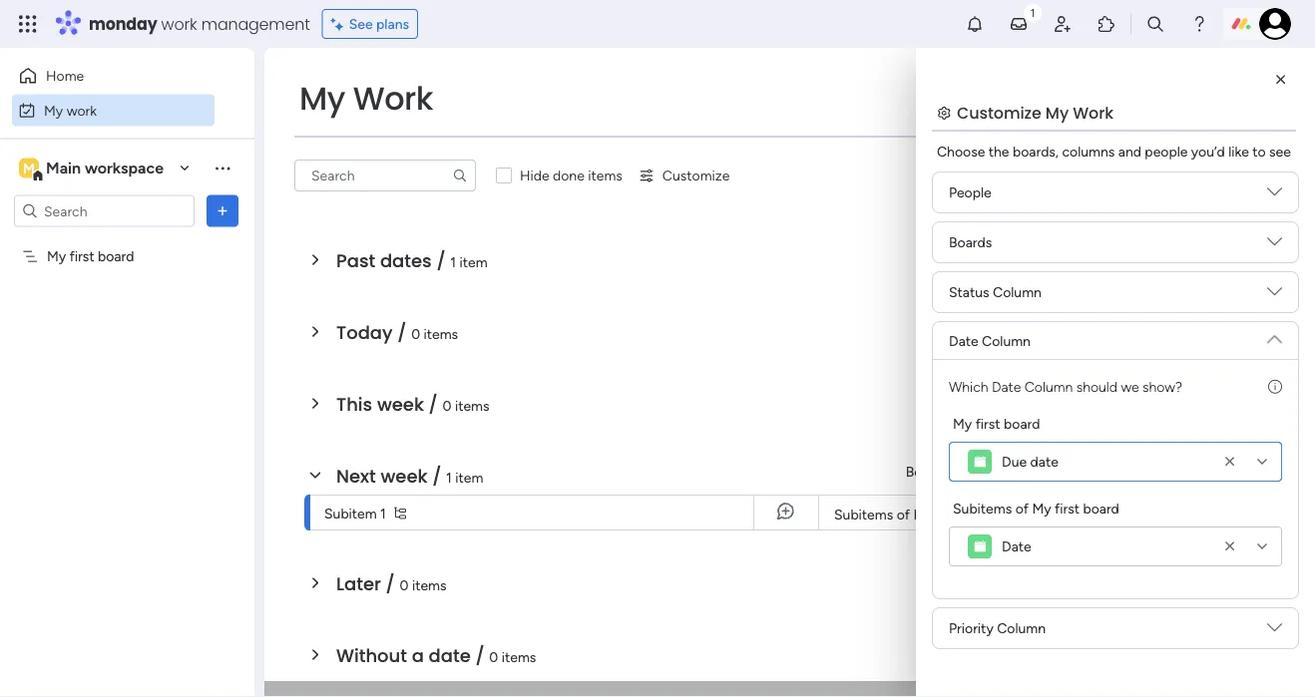 Task type: describe. For each thing, give the bounding box(es) containing it.
which date column should we show?
[[949, 378, 1183, 395]]

column for date column
[[982, 332, 1031, 349]]

my inside button
[[44, 102, 63, 119]]

subitems of my first board group
[[949, 498, 1282, 567]]

hide done items
[[520, 167, 623, 184]]

my inside list box
[[47, 248, 66, 265]]

1 for past dates /
[[450, 253, 456, 270]]

m
[[23, 160, 35, 177]]

0 horizontal spatial date
[[429, 643, 471, 669]]

subitems of my first board link
[[831, 496, 1016, 532]]

people
[[1145, 143, 1188, 160]]

my down the which
[[953, 415, 972, 432]]

group
[[1099, 464, 1138, 480]]

past
[[336, 248, 375, 273]]

items inside without a date / 0 items
[[502, 649, 536, 666]]

choose
[[937, 143, 985, 160]]

this month
[[1068, 507, 1132, 523]]

column for status column
[[993, 284, 1042, 301]]

status
[[949, 284, 990, 301]]

board inside subitems of my first board heading
[[1083, 500, 1119, 517]]

first left month
[[1055, 500, 1080, 517]]

management
[[201, 12, 310, 35]]

my first board heading
[[953, 413, 1040, 434]]

/ right a
[[475, 643, 485, 669]]

my down see plans button
[[299, 76, 345, 121]]

my down the board
[[913, 506, 933, 523]]

past dates / 1 item
[[336, 248, 488, 273]]

column for priority column
[[997, 620, 1046, 637]]

workspace
[[85, 159, 164, 178]]

like
[[1229, 143, 1249, 160]]

0 inside today / 0 items
[[411, 325, 420, 342]]

items inside this week / 0 items
[[455, 397, 490, 414]]

options image
[[213, 201, 233, 221]]

without
[[336, 643, 407, 669]]

my first board list box
[[0, 236, 254, 543]]

month
[[1094, 507, 1132, 523]]

0 vertical spatial people
[[949, 184, 992, 201]]

1 image
[[1024, 1, 1042, 23]]

we
[[1121, 378, 1139, 395]]

main
[[46, 159, 81, 178]]

main workspace
[[46, 159, 164, 178]]

of for 'subitems of my first board' link on the bottom of page
[[897, 506, 910, 523]]

0 inside this week / 0 items
[[443, 397, 452, 414]]

subitems for subitems of my first board group
[[953, 500, 1012, 517]]

date for date column
[[949, 332, 979, 349]]

monday work management
[[89, 12, 310, 35]]

to
[[1253, 143, 1266, 160]]

columns
[[1062, 143, 1115, 160]]

apps image
[[1097, 14, 1117, 34]]

without a date / 0 items
[[336, 643, 536, 669]]

today
[[336, 320, 393, 345]]

workspace image
[[19, 157, 39, 179]]

my first board group
[[949, 413, 1282, 482]]

inbox image
[[1009, 14, 1029, 34]]

dapulse dropdown down arrow image for priority column
[[1267, 621, 1282, 643]]

boards,
[[1013, 143, 1059, 160]]

help image
[[1189, 14, 1209, 34]]

this week / 0 items
[[336, 392, 490, 417]]

done
[[553, 167, 585, 184]]

dapulse dropdown down arrow image for boards
[[1267, 235, 1282, 257]]

later / 0 items
[[336, 571, 447, 597]]

work for my
[[67, 102, 97, 119]]

workspace selection element
[[19, 156, 167, 182]]

my work
[[44, 102, 97, 119]]

/ down this week / 0 items
[[432, 464, 441, 489]]

first down the board
[[936, 506, 961, 523]]

dapulse dropdown down arrow image for date column
[[1267, 324, 1282, 347]]

/ right later
[[386, 571, 395, 597]]

home
[[46, 67, 84, 84]]

board inside my first board heading
[[1004, 415, 1040, 432]]

workspace options image
[[213, 158, 233, 178]]

1 vertical spatial people
[[1247, 464, 1290, 480]]

subitems of my first board for subitems of my first board group
[[953, 500, 1119, 517]]

search image
[[452, 168, 468, 184]]

subitems for 'subitems of my first board' link on the bottom of page
[[834, 506, 893, 523]]

due date
[[1002, 454, 1059, 471]]

of for subitems of my first board group
[[1016, 500, 1029, 517]]

search everything image
[[1146, 14, 1166, 34]]

main content containing past dates /
[[264, 48, 1315, 698]]

a
[[412, 643, 424, 669]]

see plans
[[349, 15, 409, 32]]



Task type: vqa. For each thing, say whether or not it's contained in the screenshot.
right Subitems
yes



Task type: locate. For each thing, give the bounding box(es) containing it.
which
[[949, 378, 988, 395]]

0 vertical spatial 1
[[450, 253, 456, 270]]

1 for next week /
[[446, 469, 452, 486]]

2 vertical spatial 1
[[380, 505, 386, 522]]

priority
[[949, 620, 994, 637]]

dapulse dropdown down arrow image for status column
[[1267, 284, 1282, 307]]

plans
[[376, 15, 409, 32]]

subitems of my first board down due date
[[953, 500, 1119, 517]]

0 up next week / 1 item at the left
[[443, 397, 452, 414]]

column right "status"
[[993, 284, 1042, 301]]

1 left v2 subitems open 'image'
[[380, 505, 386, 522]]

and
[[1118, 143, 1142, 160]]

subitems of my first board heading
[[953, 498, 1119, 519]]

next
[[336, 464, 376, 489]]

week for next
[[381, 464, 428, 489]]

my first board inside group
[[953, 415, 1040, 432]]

next week / 1 item
[[336, 464, 483, 489]]

of down the board
[[897, 506, 910, 523]]

due
[[1002, 454, 1027, 471]]

0 horizontal spatial of
[[897, 506, 910, 523]]

2 dapulse dropdown down arrow image from the top
[[1267, 284, 1282, 307]]

date
[[1030, 454, 1059, 471], [429, 643, 471, 669]]

my down home
[[44, 102, 63, 119]]

0 right later
[[400, 577, 409, 594]]

board
[[98, 248, 134, 265], [1004, 415, 1040, 432], [1083, 500, 1119, 517], [964, 506, 1001, 523]]

this left month
[[1068, 507, 1091, 523]]

of
[[1016, 500, 1029, 517], [897, 506, 910, 523]]

date for date
[[1002, 538, 1031, 555]]

2 dapulse dropdown down arrow image from the top
[[1267, 324, 1282, 347]]

subitems of my first board inside group
[[953, 500, 1119, 517]]

1 horizontal spatial subitems
[[953, 500, 1012, 517]]

items
[[588, 167, 623, 184], [424, 325, 458, 342], [455, 397, 490, 414], [412, 577, 447, 594], [502, 649, 536, 666]]

my up boards,
[[1046, 101, 1069, 124]]

people
[[949, 184, 992, 201], [1247, 464, 1290, 480]]

item for past dates /
[[460, 253, 488, 270]]

item inside past dates / 1 item
[[460, 253, 488, 270]]

0 vertical spatial item
[[460, 253, 488, 270]]

subitems of my first board for 'subitems of my first board' link on the bottom of page
[[834, 506, 1001, 523]]

column
[[993, 284, 1042, 301], [982, 332, 1031, 349], [1025, 378, 1073, 395], [997, 620, 1046, 637]]

john smith image
[[1259, 8, 1291, 40]]

0 vertical spatial work
[[161, 12, 197, 35]]

1 right dates
[[450, 253, 456, 270]]

work down plans
[[353, 76, 433, 121]]

see plans button
[[322, 9, 418, 39]]

items inside "later / 0 items"
[[412, 577, 447, 594]]

1 vertical spatial date
[[992, 378, 1021, 395]]

1 vertical spatial item
[[455, 469, 483, 486]]

date right a
[[429, 643, 471, 669]]

date up the which
[[949, 332, 979, 349]]

Filter dashboard by text search field
[[294, 160, 476, 192]]

date
[[949, 332, 979, 349], [992, 378, 1021, 395], [1002, 538, 1031, 555]]

first
[[70, 248, 94, 265], [976, 415, 1001, 432], [1055, 500, 1080, 517], [936, 506, 961, 523]]

column down status column
[[982, 332, 1031, 349]]

1
[[450, 253, 456, 270], [446, 469, 452, 486], [380, 505, 386, 522]]

board inside my first board list box
[[98, 248, 134, 265]]

v2 subitems open image
[[394, 507, 406, 519]]

1 horizontal spatial people
[[1247, 464, 1290, 480]]

1 dapulse dropdown down arrow image from the top
[[1267, 185, 1282, 207]]

people down 'v2 info' icon
[[1247, 464, 1290, 480]]

customize for customize
[[662, 167, 730, 184]]

column right 'priority' in the right of the page
[[997, 620, 1046, 637]]

work
[[353, 76, 433, 121], [1073, 101, 1114, 124]]

0 inside without a date / 0 items
[[489, 649, 498, 666]]

subitem 1
[[324, 505, 386, 522]]

1 horizontal spatial work
[[1073, 101, 1114, 124]]

1 horizontal spatial my first board
[[953, 415, 1040, 432]]

1 vertical spatial work
[[67, 102, 97, 119]]

item
[[460, 253, 488, 270], [455, 469, 483, 486]]

customize my work
[[957, 101, 1114, 124]]

priority column
[[949, 620, 1046, 637]]

Search in workspace field
[[42, 200, 167, 223]]

0 horizontal spatial my first board
[[47, 248, 134, 265]]

item for next week /
[[455, 469, 483, 486]]

you'd
[[1191, 143, 1225, 160]]

hide
[[520, 167, 549, 184]]

show?
[[1143, 378, 1183, 395]]

date inside my first board group
[[1030, 454, 1059, 471]]

items inside today / 0 items
[[424, 325, 458, 342]]

board inside 'subitems of my first board' link
[[964, 506, 1001, 523]]

1 down this week / 0 items
[[446, 469, 452, 486]]

1 vertical spatial this
[[1068, 507, 1091, 523]]

my
[[299, 76, 345, 121], [1046, 101, 1069, 124], [44, 102, 63, 119], [47, 248, 66, 265], [953, 415, 972, 432], [1032, 500, 1051, 517], [913, 506, 933, 523]]

first down the which
[[976, 415, 1001, 432]]

1 horizontal spatial of
[[1016, 500, 1029, 517]]

choose the boards, columns and people you'd like to see
[[937, 143, 1291, 160]]

1 vertical spatial customize
[[662, 167, 730, 184]]

my down search in workspace field
[[47, 248, 66, 265]]

0 vertical spatial dapulse dropdown down arrow image
[[1267, 235, 1282, 257]]

subitems of my first board down the board
[[834, 506, 1001, 523]]

subitems
[[953, 500, 1012, 517], [834, 506, 893, 523]]

/ right today
[[397, 320, 407, 345]]

this for month
[[1068, 507, 1091, 523]]

0 horizontal spatial people
[[949, 184, 992, 201]]

dapulse dropdown down arrow image up 'v2 info' icon
[[1267, 324, 1282, 347]]

1 horizontal spatial work
[[161, 12, 197, 35]]

1 vertical spatial 1
[[446, 469, 452, 486]]

dapulse dropdown down arrow image
[[1267, 185, 1282, 207], [1267, 284, 1282, 307], [1267, 621, 1282, 643]]

/ up next week / 1 item at the left
[[429, 392, 438, 417]]

this
[[336, 392, 372, 417], [1068, 507, 1091, 523]]

this up next
[[336, 392, 372, 417]]

home button
[[12, 60, 215, 92]]

0 horizontal spatial customize
[[662, 167, 730, 184]]

dapulse dropdown down arrow image down see
[[1267, 235, 1282, 257]]

2 vertical spatial dapulse dropdown down arrow image
[[1267, 621, 1282, 643]]

date down subitems of my first board heading
[[1002, 538, 1031, 555]]

0 vertical spatial this
[[336, 392, 372, 417]]

1 vertical spatial dapulse dropdown down arrow image
[[1267, 324, 1282, 347]]

0 right today
[[411, 325, 420, 342]]

today / 0 items
[[336, 320, 458, 345]]

work up 'columns'
[[1073, 101, 1114, 124]]

status column
[[949, 284, 1042, 301]]

1 horizontal spatial date
[[1030, 454, 1059, 471]]

None search field
[[294, 160, 476, 192]]

my first board down search in workspace field
[[47, 248, 134, 265]]

1 vertical spatial dapulse dropdown down arrow image
[[1267, 284, 1282, 307]]

0 horizontal spatial subitems
[[834, 506, 893, 523]]

item right dates
[[460, 253, 488, 270]]

0 vertical spatial my first board
[[47, 248, 134, 265]]

date right due on the bottom of page
[[1030, 454, 1059, 471]]

v2 info image
[[1268, 376, 1282, 397]]

item down this week / 0 items
[[455, 469, 483, 486]]

column left should
[[1025, 378, 1073, 395]]

0 horizontal spatial work
[[353, 76, 433, 121]]

work down home
[[67, 102, 97, 119]]

of inside 'subitems of my first board' link
[[897, 506, 910, 523]]

later
[[336, 571, 381, 597]]

0 right a
[[489, 649, 498, 666]]

work inside button
[[67, 102, 97, 119]]

0 vertical spatial date
[[949, 332, 979, 349]]

my work
[[299, 76, 433, 121]]

first inside list box
[[70, 248, 94, 265]]

dapulse dropdown down arrow image
[[1267, 235, 1282, 257], [1267, 324, 1282, 347]]

my down due date
[[1032, 500, 1051, 517]]

week for this
[[377, 392, 424, 417]]

monday
[[89, 12, 157, 35]]

invite members image
[[1053, 14, 1073, 34]]

subitems of my first board
[[953, 500, 1119, 517], [834, 506, 1001, 523]]

1 horizontal spatial this
[[1068, 507, 1091, 523]]

my first board up due on the bottom of page
[[953, 415, 1040, 432]]

0 vertical spatial week
[[377, 392, 424, 417]]

1 horizontal spatial customize
[[957, 101, 1042, 124]]

subitem
[[324, 505, 377, 522]]

my first board inside list box
[[47, 248, 134, 265]]

date column
[[949, 332, 1031, 349]]

date right the which
[[992, 378, 1021, 395]]

main content
[[264, 48, 1315, 698]]

/ right dates
[[436, 248, 446, 273]]

1 inside past dates / 1 item
[[450, 253, 456, 270]]

of inside subitems of my first board heading
[[1016, 500, 1029, 517]]

work
[[161, 12, 197, 35], [67, 102, 97, 119]]

0 vertical spatial customize
[[957, 101, 1042, 124]]

my work button
[[12, 94, 215, 126]]

people down choose
[[949, 184, 992, 201]]

week down today / 0 items
[[377, 392, 424, 417]]

0 horizontal spatial this
[[336, 392, 372, 417]]

0
[[411, 325, 420, 342], [443, 397, 452, 414], [400, 577, 409, 594], [489, 649, 498, 666]]

1 vertical spatial date
[[429, 643, 471, 669]]

boards
[[949, 234, 992, 251]]

work for monday
[[161, 12, 197, 35]]

2 vertical spatial date
[[1002, 538, 1031, 555]]

this for week
[[336, 392, 372, 417]]

customize button
[[631, 160, 738, 192]]

select product image
[[18, 14, 38, 34]]

first down search in workspace field
[[70, 248, 94, 265]]

item inside next week / 1 item
[[455, 469, 483, 486]]

dapulse dropdown down arrow image for people
[[1267, 185, 1282, 207]]

/
[[436, 248, 446, 273], [397, 320, 407, 345], [429, 392, 438, 417], [432, 464, 441, 489], [386, 571, 395, 597], [475, 643, 485, 669]]

week up v2 subitems open 'image'
[[381, 464, 428, 489]]

0 inside "later / 0 items"
[[400, 577, 409, 594]]

of down due on the bottom of page
[[1016, 500, 1029, 517]]

customize for customize my work
[[957, 101, 1042, 124]]

1 vertical spatial my first board
[[953, 415, 1040, 432]]

0 horizontal spatial work
[[67, 102, 97, 119]]

1 inside next week / 1 item
[[446, 469, 452, 486]]

my first board
[[47, 248, 134, 265], [953, 415, 1040, 432]]

board
[[906, 464, 942, 480]]

see
[[349, 15, 373, 32]]

0 vertical spatial date
[[1030, 454, 1059, 471]]

subitems inside heading
[[953, 500, 1012, 517]]

the
[[989, 143, 1009, 160]]

week
[[377, 392, 424, 417], [381, 464, 428, 489]]

should
[[1076, 378, 1118, 395]]

customize inside button
[[662, 167, 730, 184]]

see
[[1269, 143, 1291, 160]]

date inside subitems of my first board group
[[1002, 538, 1031, 555]]

1 vertical spatial week
[[381, 464, 428, 489]]

0 vertical spatial dapulse dropdown down arrow image
[[1267, 185, 1282, 207]]

customize
[[957, 101, 1042, 124], [662, 167, 730, 184]]

work right monday
[[161, 12, 197, 35]]

3 dapulse dropdown down arrow image from the top
[[1267, 621, 1282, 643]]

option
[[0, 238, 254, 242]]

notifications image
[[965, 14, 985, 34]]

dates
[[380, 248, 432, 273]]

1 dapulse dropdown down arrow image from the top
[[1267, 235, 1282, 257]]



